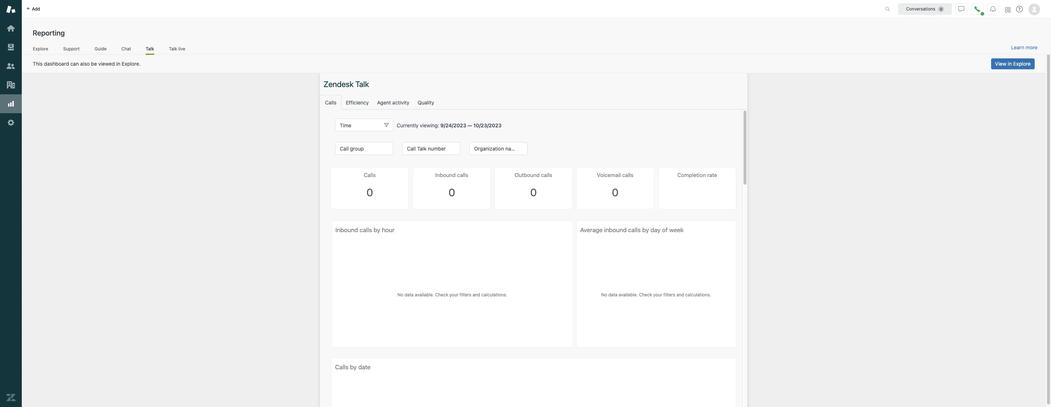 Task type: describe. For each thing, give the bounding box(es) containing it.
live
[[178, 46, 185, 51]]

learn more
[[1012, 44, 1039, 51]]

chat
[[121, 46, 131, 51]]

conversations button
[[899, 3, 953, 15]]

this
[[33, 61, 43, 67]]

this dashboard can also be viewed in explore.
[[33, 61, 141, 67]]

reporting image
[[6, 99, 16, 109]]

guide link
[[95, 46, 107, 54]]

main element
[[0, 0, 22, 408]]

views image
[[6, 43, 16, 52]]

explore inside view in explore button
[[1014, 61, 1032, 67]]

zendesk support image
[[6, 5, 16, 14]]

explore.
[[122, 61, 141, 67]]

learn more link
[[1012, 44, 1039, 51]]

notifications image
[[991, 6, 997, 12]]

talk link
[[146, 46, 154, 55]]

support
[[63, 46, 80, 51]]

add
[[32, 6, 40, 11]]

talk for talk live
[[169, 46, 177, 51]]

zendesk image
[[6, 394, 16, 403]]

explore inside explore link
[[33, 46, 48, 51]]

also
[[80, 61, 90, 67]]

view in explore button
[[992, 59, 1036, 69]]

reporting
[[33, 29, 65, 37]]

get started image
[[6, 24, 16, 33]]

talk live
[[169, 46, 185, 51]]

customers image
[[6, 61, 16, 71]]

viewed
[[98, 61, 115, 67]]



Task type: vqa. For each thing, say whether or not it's contained in the screenshot.
View in Explore at the top right of the page
yes



Task type: locate. For each thing, give the bounding box(es) containing it.
zendesk products image
[[1006, 7, 1011, 12]]

2 in from the left
[[1009, 61, 1013, 67]]

2 talk from the left
[[169, 46, 177, 51]]

be
[[91, 61, 97, 67]]

view
[[996, 61, 1007, 67]]

0 horizontal spatial in
[[116, 61, 120, 67]]

in right viewed
[[116, 61, 120, 67]]

conversations
[[907, 6, 936, 11]]

add button
[[22, 0, 45, 18]]

organizations image
[[6, 80, 16, 90]]

0 horizontal spatial explore
[[33, 46, 48, 51]]

explore link
[[33, 46, 48, 54]]

1 horizontal spatial talk
[[169, 46, 177, 51]]

talk
[[146, 46, 154, 51], [169, 46, 177, 51]]

1 horizontal spatial explore
[[1014, 61, 1032, 67]]

in right view
[[1009, 61, 1013, 67]]

dashboard
[[44, 61, 69, 67]]

chat link
[[121, 46, 131, 54]]

1 vertical spatial explore
[[1014, 61, 1032, 67]]

talk right chat
[[146, 46, 154, 51]]

talk live link
[[169, 46, 186, 54]]

view in explore
[[996, 61, 1032, 67]]

learn
[[1012, 44, 1025, 51]]

0 horizontal spatial talk
[[146, 46, 154, 51]]

in inside view in explore button
[[1009, 61, 1013, 67]]

explore up this in the left top of the page
[[33, 46, 48, 51]]

talk for talk link
[[146, 46, 154, 51]]

more
[[1027, 44, 1039, 51]]

admin image
[[6, 118, 16, 128]]

get help image
[[1017, 6, 1024, 12]]

explore down learn more "link"
[[1014, 61, 1032, 67]]

in
[[116, 61, 120, 67], [1009, 61, 1013, 67]]

1 horizontal spatial in
[[1009, 61, 1013, 67]]

1 talk from the left
[[146, 46, 154, 51]]

guide
[[95, 46, 107, 51]]

explore
[[33, 46, 48, 51], [1014, 61, 1032, 67]]

can
[[70, 61, 79, 67]]

0 vertical spatial explore
[[33, 46, 48, 51]]

support link
[[63, 46, 80, 54]]

talk left live
[[169, 46, 177, 51]]

1 in from the left
[[116, 61, 120, 67]]

button displays agent's chat status as invisible. image
[[959, 6, 965, 12]]



